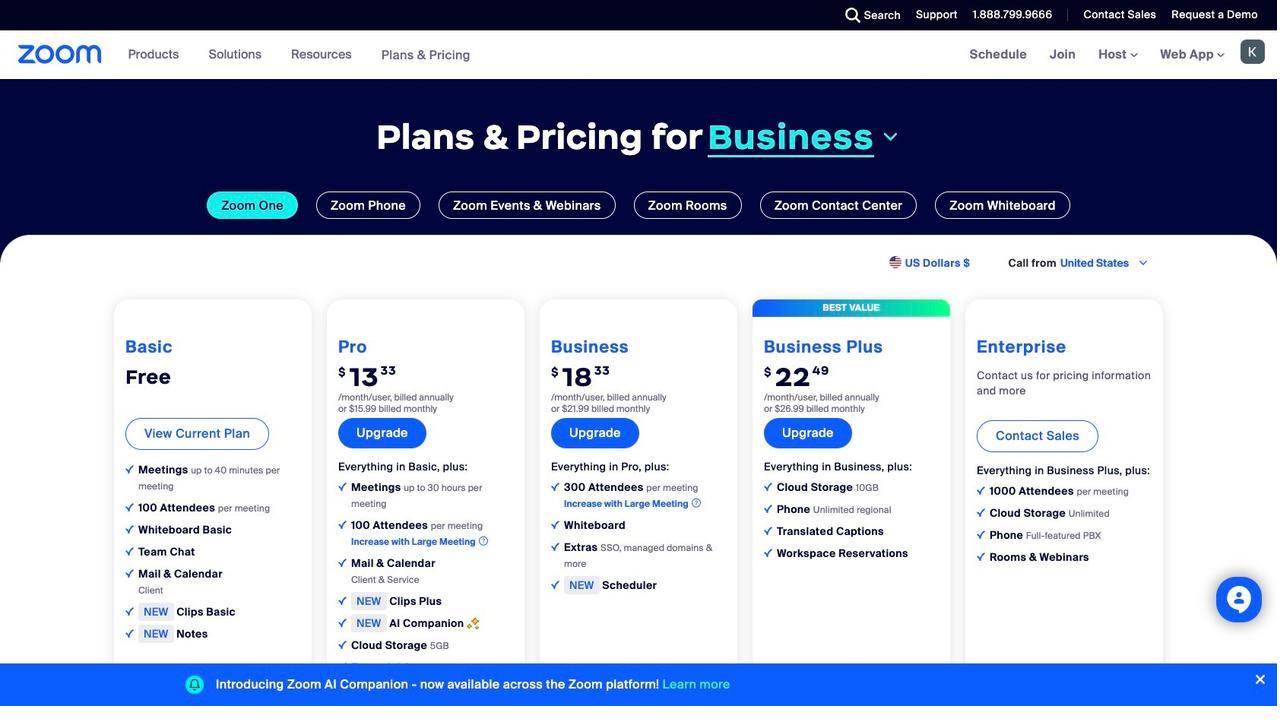 Task type: vqa. For each thing, say whether or not it's contained in the screenshot.
Show options 'icon'
yes



Task type: describe. For each thing, give the bounding box(es) containing it.
Country/Region text field
[[1059, 255, 1136, 271]]

profile picture image
[[1241, 40, 1265, 64]]

tabs of zoom services tab list
[[23, 192, 1254, 219]]

down image
[[880, 128, 901, 146]]



Task type: locate. For each thing, give the bounding box(es) containing it.
banner
[[0, 30, 1277, 80]]

ok image
[[338, 482, 347, 491], [551, 482, 559, 491], [977, 508, 985, 517], [338, 520, 347, 529], [551, 520, 559, 529], [125, 525, 134, 534], [764, 527, 772, 535], [551, 542, 559, 551], [764, 549, 772, 557], [977, 552, 985, 561], [338, 558, 347, 567], [125, 569, 134, 578], [551, 580, 559, 589], [338, 596, 347, 605], [125, 629, 134, 638], [338, 663, 347, 671]]

product information navigation
[[117, 30, 482, 80]]

help outline image
[[479, 534, 488, 548]]

help outline image
[[692, 496, 701, 510]]

zoom logo image
[[18, 45, 102, 64]]

ok image
[[125, 465, 134, 473], [764, 482, 772, 491], [977, 486, 985, 495], [125, 503, 134, 511], [764, 504, 772, 513], [977, 530, 985, 539], [125, 547, 134, 556], [125, 607, 134, 616], [338, 619, 347, 627], [338, 641, 347, 649]]

show options image
[[1137, 257, 1149, 269]]

meetings navigation
[[958, 30, 1277, 80]]

main content
[[0, 30, 1277, 706]]



